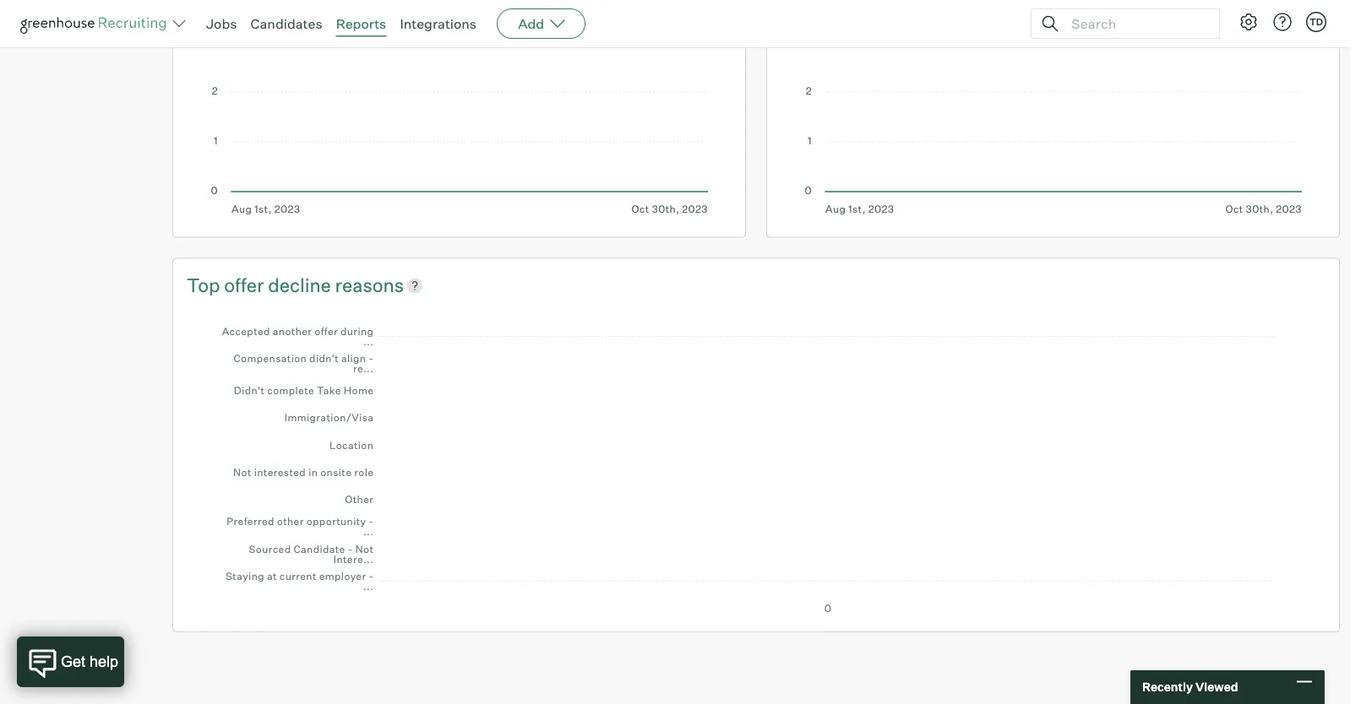 Task type: vqa. For each thing, say whether or not it's contained in the screenshot.
Integrations
yes



Task type: locate. For each thing, give the bounding box(es) containing it.
configure image
[[1239, 12, 1259, 32]]

decline
[[268, 274, 331, 297]]

add button
[[497, 8, 586, 39]]

td button
[[1303, 8, 1330, 35]]

jobs
[[206, 15, 237, 32]]

integrations link
[[400, 15, 477, 32]]

jobs link
[[206, 15, 237, 32]]

td
[[1310, 16, 1324, 27]]

offer
[[224, 274, 264, 297]]

greenhouse recruiting image
[[20, 14, 172, 34]]

offer link
[[224, 272, 268, 298]]

reports
[[336, 15, 387, 32]]

candidates
[[251, 15, 323, 32]]

xychart image
[[210, 0, 708, 215], [805, 0, 1302, 215], [210, 314, 1302, 615]]

reports link
[[336, 15, 387, 32]]



Task type: describe. For each thing, give the bounding box(es) containing it.
recently
[[1143, 680, 1193, 695]]

decline link
[[268, 272, 335, 298]]

top
[[187, 274, 220, 297]]

viewed
[[1196, 680, 1239, 695]]

recently viewed
[[1143, 680, 1239, 695]]

add
[[518, 15, 544, 32]]

td button
[[1307, 12, 1327, 32]]

reasons link
[[335, 272, 404, 298]]

top link
[[187, 272, 224, 298]]

integrations
[[400, 15, 477, 32]]

top offer decline
[[187, 274, 335, 297]]

candidates link
[[251, 15, 323, 32]]

Search text field
[[1067, 11, 1204, 36]]

reasons
[[335, 274, 404, 297]]



